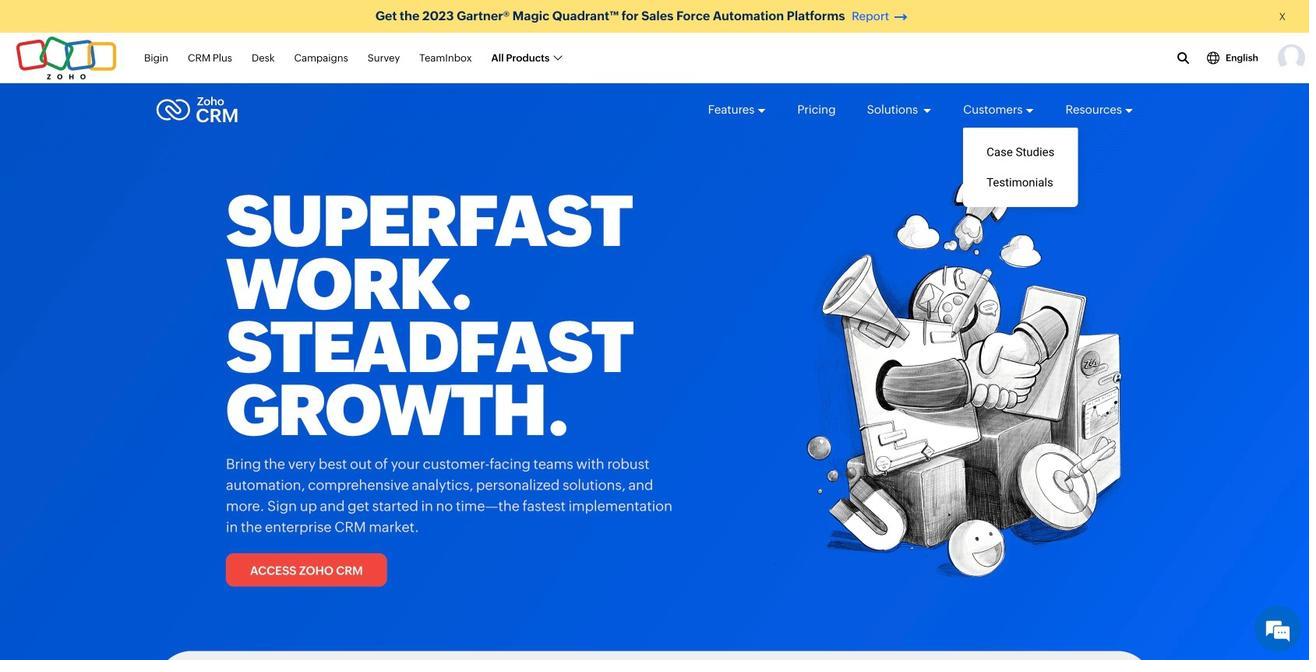 Task type: locate. For each thing, give the bounding box(es) containing it.
crm home banner image
[[772, 153, 1126, 599]]

greg robinson image
[[1278, 44, 1306, 72]]



Task type: vqa. For each thing, say whether or not it's contained in the screenshot.
"With" in the the Learn how to manage projects online and collaborate effectively with your team using Zoho Projects.
no



Task type: describe. For each thing, give the bounding box(es) containing it.
zoho crm logo image
[[156, 93, 239, 127]]



